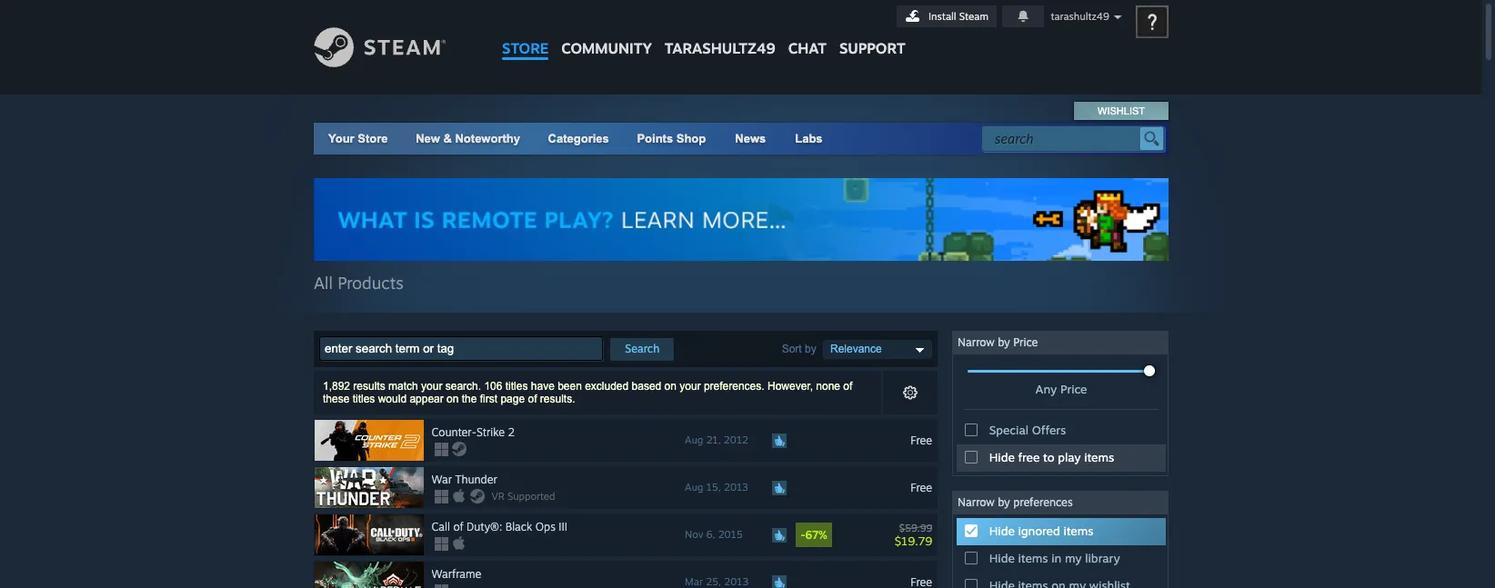 Task type: locate. For each thing, give the bounding box(es) containing it.
titles right "these"
[[353, 393, 375, 406]]

offers
[[1032, 423, 1066, 438]]

0 vertical spatial hide
[[990, 450, 1015, 465]]

on left the
[[447, 393, 459, 406]]

hide left free
[[990, 450, 1015, 465]]

results
[[353, 380, 385, 393]]

war
[[432, 473, 452, 487]]

your right based
[[680, 380, 701, 393]]

free for war thunder
[[911, 481, 933, 495]]

aug left 15, at left bottom
[[685, 481, 704, 494]]

0 horizontal spatial your
[[421, 380, 442, 393]]

2 narrow from the top
[[958, 496, 995, 509]]

play
[[1058, 450, 1081, 465]]

21,
[[706, 434, 721, 447]]

1 free from the top
[[911, 434, 933, 447]]

1 vertical spatial aug
[[685, 481, 704, 494]]

aug left 21,
[[685, 434, 704, 447]]

0 horizontal spatial tarashultz49
[[665, 39, 776, 57]]

news link
[[721, 123, 781, 155]]

shop
[[677, 132, 706, 146]]

community
[[561, 39, 652, 57]]

store
[[358, 132, 388, 146]]

library
[[1086, 551, 1120, 566]]

install steam link
[[897, 5, 997, 27]]

2012
[[724, 434, 749, 447]]

1 horizontal spatial of
[[528, 393, 537, 406]]

free for counter-strike 2
[[911, 434, 933, 447]]

2 aug from the top
[[685, 481, 704, 494]]

1 hide from the top
[[990, 450, 1015, 465]]

price right any
[[1061, 382, 1087, 397]]

0 vertical spatial narrow
[[958, 336, 995, 349]]

3 hide from the top
[[990, 551, 1015, 566]]

$59.99 $19.79
[[895, 522, 933, 548]]

your right match
[[421, 380, 442, 393]]

by right sort
[[805, 343, 817, 355]]

of
[[844, 380, 853, 393], [528, 393, 537, 406], [453, 520, 464, 534]]

counter-strike 2
[[432, 426, 515, 439]]

ignored
[[1018, 524, 1060, 539]]

any price
[[1036, 382, 1087, 397]]

all
[[314, 273, 333, 293]]

hide items in my library
[[990, 551, 1120, 566]]

0 vertical spatial aug
[[685, 434, 704, 447]]

items
[[1084, 450, 1114, 465], [1064, 524, 1094, 539], [1018, 551, 1048, 566]]

on
[[665, 380, 677, 393], [447, 393, 459, 406]]

by up special
[[998, 336, 1010, 349]]

hide down narrow by preferences
[[990, 524, 1015, 539]]

1 aug from the top
[[685, 434, 704, 447]]

search
[[625, 342, 660, 356]]

hide
[[990, 450, 1015, 465], [990, 524, 1015, 539], [990, 551, 1015, 566]]

price up any
[[1014, 336, 1038, 349]]

by left preferences
[[998, 496, 1010, 509]]

of right call on the left of the page
[[453, 520, 464, 534]]

1 vertical spatial narrow
[[958, 496, 995, 509]]

1 horizontal spatial price
[[1061, 382, 1087, 397]]

1 horizontal spatial tarashultz49
[[1051, 10, 1110, 23]]

tarashultz49
[[1051, 10, 1110, 23], [665, 39, 776, 57]]

hide for hide free to play items
[[990, 450, 1015, 465]]

1 narrow from the top
[[958, 336, 995, 349]]

by
[[998, 336, 1010, 349], [805, 343, 817, 355], [998, 496, 1010, 509]]

0 vertical spatial tarashultz49
[[1051, 10, 1110, 23]]

0 horizontal spatial of
[[453, 520, 464, 534]]

call of duty®: black ops iii
[[432, 520, 568, 534]]

0 vertical spatial free
[[911, 434, 933, 447]]

new & noteworthy
[[416, 132, 520, 146]]

items left in
[[1018, 551, 1048, 566]]

2
[[508, 426, 515, 439]]

aug
[[685, 434, 704, 447], [685, 481, 704, 494]]

2013
[[724, 481, 748, 494]]

on right based
[[665, 380, 677, 393]]

search text field
[[995, 127, 1136, 151]]

items right play
[[1084, 450, 1114, 465]]

narrow for hide
[[958, 496, 995, 509]]

1 horizontal spatial your
[[680, 380, 701, 393]]

narrow
[[958, 336, 995, 349], [958, 496, 995, 509]]

by for any price
[[998, 336, 1010, 349]]

items up my in the right of the page
[[1064, 524, 1094, 539]]

search button
[[611, 338, 674, 361]]

2 vertical spatial hide
[[990, 551, 1015, 566]]

aug for war thunder
[[685, 481, 704, 494]]

wishlist link
[[1075, 102, 1168, 120]]

titles right '106'
[[506, 380, 528, 393]]

steam
[[959, 10, 989, 23]]

iii
[[559, 520, 568, 534]]

in
[[1052, 551, 1062, 566]]

6,
[[707, 529, 715, 541]]

2 hide from the top
[[990, 524, 1015, 539]]

aug 21, 2012
[[685, 434, 749, 447]]

free
[[911, 434, 933, 447], [911, 481, 933, 495]]

0 horizontal spatial titles
[[353, 393, 375, 406]]

sort
[[782, 343, 802, 355]]

1 vertical spatial free
[[911, 481, 933, 495]]

hide down hide ignored items
[[990, 551, 1015, 566]]

of right page
[[528, 393, 537, 406]]

None text field
[[319, 337, 603, 361]]

0 vertical spatial price
[[1014, 336, 1038, 349]]

none
[[816, 380, 841, 393]]

nov
[[685, 529, 704, 541]]

news
[[735, 132, 766, 146]]

titles
[[506, 380, 528, 393], [353, 393, 375, 406]]

my
[[1065, 551, 1082, 566]]

community link
[[555, 0, 658, 66]]

appear
[[410, 393, 444, 406]]

vr
[[492, 490, 505, 503]]

2 free from the top
[[911, 481, 933, 495]]

0 horizontal spatial price
[[1014, 336, 1038, 349]]

aug for counter-strike 2
[[685, 434, 704, 447]]

1 vertical spatial hide
[[990, 524, 1015, 539]]

install steam
[[929, 10, 989, 23]]

1 vertical spatial tarashultz49
[[665, 39, 776, 57]]

categories link
[[548, 132, 609, 146]]

of right none
[[844, 380, 853, 393]]

-
[[801, 529, 806, 542]]

2 your from the left
[[680, 380, 701, 393]]

aug 15, 2013
[[685, 481, 748, 494]]

have
[[531, 380, 555, 393]]



Task type: vqa. For each thing, say whether or not it's contained in the screenshot.
THE TITLES
yes



Task type: describe. For each thing, give the bounding box(es) containing it.
duty®:
[[467, 520, 502, 534]]

relevance link
[[823, 340, 932, 359]]

1,892 results match your search. 106 titles have been excluded based on your preferences. however, none of these titles would appear on the first page of results.
[[323, 380, 853, 406]]

first
[[480, 393, 498, 406]]

sort by
[[782, 343, 817, 355]]

nov 6, 2015
[[685, 529, 743, 541]]

your
[[328, 132, 354, 146]]

2 horizontal spatial of
[[844, 380, 853, 393]]

chat
[[788, 39, 827, 57]]

to
[[1043, 450, 1055, 465]]

points
[[637, 132, 673, 146]]

1,892
[[323, 380, 350, 393]]

noteworthy
[[455, 132, 520, 146]]

1 horizontal spatial on
[[665, 380, 677, 393]]

1 vertical spatial price
[[1061, 382, 1087, 397]]

wishlist
[[1098, 106, 1145, 116]]

$19.79
[[895, 534, 933, 548]]

labs
[[795, 132, 823, 146]]

hide free to play items
[[990, 450, 1114, 465]]

vr supported
[[492, 490, 555, 503]]

1 vertical spatial items
[[1064, 524, 1094, 539]]

support link
[[833, 0, 912, 62]]

however,
[[768, 380, 813, 393]]

narrow by preferences
[[958, 496, 1073, 509]]

been
[[558, 380, 582, 393]]

0 horizontal spatial on
[[447, 393, 459, 406]]

points shop link
[[623, 123, 721, 155]]

warframe link
[[314, 561, 938, 589]]

page
[[501, 393, 525, 406]]

by for hide ignored items
[[998, 496, 1010, 509]]

67%
[[806, 529, 828, 542]]

narrow for any
[[958, 336, 995, 349]]

store link
[[496, 0, 555, 66]]

special offers
[[990, 423, 1066, 438]]

ops
[[536, 520, 556, 534]]

support
[[840, 39, 906, 57]]

based
[[632, 380, 662, 393]]

thunder
[[455, 473, 497, 487]]

install
[[929, 10, 957, 23]]

results.
[[540, 393, 575, 406]]

-67%
[[801, 529, 828, 542]]

preferences
[[1014, 496, 1073, 509]]

special
[[990, 423, 1029, 438]]

these
[[323, 393, 350, 406]]

narrow by price
[[958, 336, 1038, 349]]

black
[[506, 520, 532, 534]]

excluded
[[585, 380, 629, 393]]

15,
[[706, 481, 721, 494]]

2015
[[718, 529, 743, 541]]

any
[[1036, 382, 1057, 397]]

new & noteworthy link
[[416, 132, 520, 146]]

the
[[462, 393, 477, 406]]

hide ignored items
[[990, 524, 1094, 539]]

1 your from the left
[[421, 380, 442, 393]]

new
[[416, 132, 440, 146]]

would
[[378, 393, 407, 406]]

relevance
[[831, 343, 882, 356]]

counter-
[[432, 426, 477, 439]]

2 vertical spatial items
[[1018, 551, 1048, 566]]

call
[[432, 520, 450, 534]]

your store
[[328, 132, 388, 146]]

tarashultz49 link
[[658, 0, 782, 66]]

preferences.
[[704, 380, 765, 393]]

$59.99
[[900, 522, 933, 535]]

free
[[1018, 450, 1040, 465]]

search.
[[445, 380, 481, 393]]

hide for hide items in my library
[[990, 551, 1015, 566]]

0 vertical spatial items
[[1084, 450, 1114, 465]]

all products
[[314, 273, 404, 293]]

war thunder
[[432, 473, 497, 487]]

points shop
[[637, 132, 706, 146]]

warframe
[[432, 568, 481, 581]]

1 horizontal spatial titles
[[506, 380, 528, 393]]

match
[[388, 380, 418, 393]]

categories
[[548, 132, 609, 146]]

hide for hide ignored items
[[990, 524, 1015, 539]]

your store link
[[328, 132, 388, 146]]

strike
[[477, 426, 505, 439]]

store
[[502, 39, 549, 57]]

&
[[443, 132, 452, 146]]

products
[[338, 273, 404, 293]]



